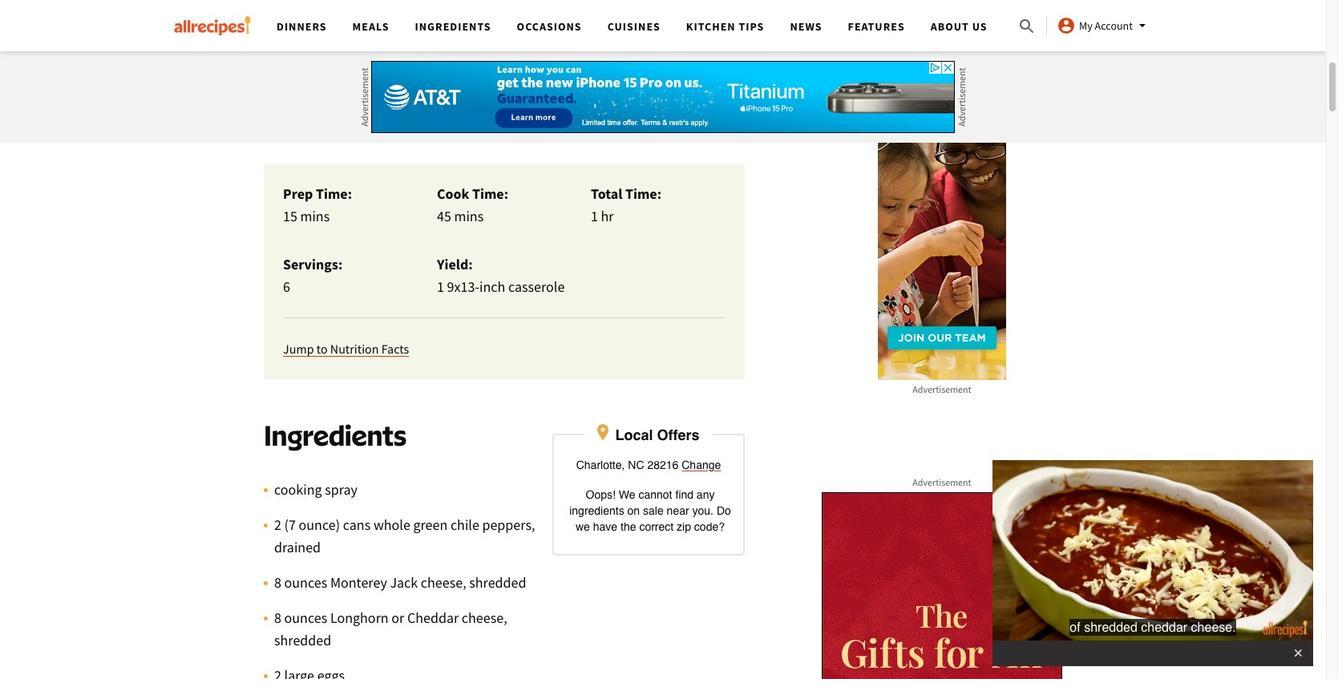 Task type: vqa. For each thing, say whether or not it's contained in the screenshot.
Advertisement region
yes



Task type: describe. For each thing, give the bounding box(es) containing it.
whole
[[374, 515, 411, 534]]

find
[[676, 488, 694, 501]]

have
[[593, 520, 618, 533]]

search image
[[1018, 17, 1037, 36]]

1 inside the total time: 1 hr
[[591, 207, 598, 225]]

0 vertical spatial cheese,
[[421, 573, 467, 592]]

1 horizontal spatial shredded
[[469, 573, 527, 592]]

servings: 6
[[283, 255, 343, 296]]

cooking
[[274, 480, 322, 499]]

news
[[790, 19, 823, 34]]

28216
[[648, 459, 679, 471]]

jump
[[283, 341, 314, 357]]

oops!
[[586, 488, 616, 501]]

green
[[413, 515, 448, 534]]

8 for 8 ounces
[[274, 609, 281, 627]]

do
[[717, 504, 731, 517]]

we
[[576, 520, 590, 533]]

mins for cook
[[454, 207, 484, 225]]

near
[[667, 504, 689, 517]]

news link
[[790, 19, 823, 34]]

meals link
[[353, 19, 389, 34]]

tips
[[739, 19, 765, 34]]

to
[[317, 341, 328, 357]]

jack
[[390, 573, 418, 592]]

charlotte,
[[576, 459, 625, 471]]

ounce)
[[299, 515, 340, 534]]

kitchen
[[686, 19, 736, 34]]

kitchen tips
[[686, 19, 765, 34]]

charlotte, nc 28216 change
[[576, 459, 721, 471]]

video player application
[[264, 0, 1314, 666]]

correct
[[640, 520, 674, 533]]

yield: 1 9x13-inch casserole
[[437, 255, 565, 296]]

(7
[[284, 515, 296, 534]]

shredded inside longhorn or cheddar cheese, shredded
[[274, 631, 331, 649]]

cheddar
[[407, 609, 459, 627]]

facts
[[382, 341, 409, 357]]

jump to nutrition facts
[[283, 341, 409, 357]]

local
[[616, 426, 653, 443]]

change button
[[682, 457, 721, 473]]

cook time: 45 mins
[[437, 184, 509, 225]]

casserole
[[508, 277, 565, 296]]

15
[[283, 207, 297, 225]]

cannot
[[639, 488, 672, 501]]

ounces for 8 ounces monterey jack cheese, shredded
[[284, 573, 327, 592]]

on
[[628, 504, 640, 517]]

local offers
[[616, 426, 700, 443]]

meals
[[353, 19, 389, 34]]

my account button
[[1057, 16, 1153, 35]]

spray
[[325, 480, 358, 499]]

code?
[[694, 520, 725, 533]]

hr
[[601, 207, 614, 225]]

we
[[619, 488, 636, 501]]

6
[[283, 277, 290, 296]]



Task type: locate. For each thing, give the bounding box(es) containing it.
nc
[[628, 459, 644, 471]]

2 ounces from the top
[[284, 609, 327, 627]]

1 8 from the top
[[274, 573, 281, 592]]

9x13-
[[447, 277, 480, 296]]

2 8 from the top
[[274, 609, 281, 627]]

ingredients
[[415, 19, 491, 34], [264, 418, 407, 452]]

0 horizontal spatial shredded
[[274, 631, 331, 649]]

time: right total
[[626, 184, 662, 203]]

shredded
[[469, 573, 527, 592], [274, 631, 331, 649]]

2 mins from the left
[[454, 207, 484, 225]]

8 ounces
[[274, 609, 327, 627]]

prep
[[283, 184, 313, 203]]

time: for cook time: 45 mins
[[472, 184, 509, 203]]

total
[[591, 184, 623, 203]]

ingredients inside navigation
[[415, 19, 491, 34]]

8 ounces monterey jack cheese, shredded
[[274, 573, 527, 592]]

0 horizontal spatial mins
[[300, 207, 330, 225]]

any
[[697, 488, 715, 501]]

caret_down image
[[1133, 16, 1153, 35]]

1 vertical spatial 1
[[437, 277, 444, 296]]

ingredients link
[[415, 19, 491, 34]]

cheese, right 'cheddar'
[[462, 609, 507, 627]]

or
[[392, 609, 404, 627]]

0 vertical spatial shredded
[[469, 573, 527, 592]]

2
[[274, 515, 281, 534]]

cans
[[343, 515, 371, 534]]

time: for total time: 1 hr
[[626, 184, 662, 203]]

0 vertical spatial ounces
[[284, 573, 327, 592]]

time: inside prep time: 15 mins
[[316, 184, 352, 203]]

cooking spray
[[274, 480, 358, 499]]

45
[[437, 207, 451, 225]]

time: inside the cook time: 45 mins
[[472, 184, 509, 203]]

occasions link
[[517, 19, 582, 34]]

ounces for 8 ounces
[[284, 609, 327, 627]]

home image
[[174, 16, 251, 35]]

zip
[[677, 520, 691, 533]]

chile
[[451, 515, 479, 534]]

2 (7 ounce) cans
[[274, 515, 371, 534]]

servings:
[[283, 255, 343, 273]]

mins inside prep time: 15 mins
[[300, 207, 330, 225]]

mins
[[300, 207, 330, 225], [454, 207, 484, 225]]

shredded down 8 ounces
[[274, 631, 331, 649]]

prep time: 15 mins
[[283, 184, 352, 225]]

sale
[[643, 504, 664, 517]]

my
[[1080, 18, 1093, 33]]

0 vertical spatial 1
[[591, 207, 598, 225]]

my account
[[1080, 18, 1133, 33]]

1 ounces from the top
[[284, 573, 327, 592]]

ounces left longhorn on the left bottom
[[284, 609, 327, 627]]

mins for prep
[[300, 207, 330, 225]]

time: right 'prep'
[[316, 184, 352, 203]]

features link
[[848, 19, 905, 34]]

shredded down the peppers,
[[469, 573, 527, 592]]

you.
[[693, 504, 714, 517]]

0 vertical spatial 8
[[274, 573, 281, 592]]

whole green chile peppers, drained
[[274, 515, 535, 556]]

total time: 1 hr
[[591, 184, 662, 225]]

mins inside the cook time: 45 mins
[[454, 207, 484, 225]]

navigation containing dinners
[[264, 0, 1018, 51]]

1 left hr
[[591, 207, 598, 225]]

mins right 45
[[454, 207, 484, 225]]

inch
[[480, 277, 506, 296]]

time: inside the total time: 1 hr
[[626, 184, 662, 203]]

2 horizontal spatial time:
[[626, 184, 662, 203]]

about
[[931, 19, 970, 34]]

1 time: from the left
[[316, 184, 352, 203]]

oops! we cannot find any ingredients on sale near you. do we have the correct zip code?
[[570, 488, 731, 533]]

1 vertical spatial ounces
[[284, 609, 327, 627]]

cook
[[437, 184, 469, 203]]

1 horizontal spatial time:
[[472, 184, 509, 203]]

0 horizontal spatial time:
[[316, 184, 352, 203]]

cheese,
[[421, 573, 467, 592], [462, 609, 507, 627]]

1
[[591, 207, 598, 225], [437, 277, 444, 296]]

ounces up 8 ounces
[[284, 573, 327, 592]]

1 vertical spatial 8
[[274, 609, 281, 627]]

1 vertical spatial cheese,
[[462, 609, 507, 627]]

1 horizontal spatial ingredients
[[415, 19, 491, 34]]

account image
[[1057, 16, 1076, 35]]

yield:
[[437, 255, 473, 273]]

about us
[[931, 19, 988, 34]]

advertisement region
[[878, 0, 1007, 380], [371, 61, 955, 133], [822, 492, 1063, 679]]

cheese, up 'cheddar'
[[421, 573, 467, 592]]

about us link
[[931, 19, 988, 34]]

1 mins from the left
[[300, 207, 330, 225]]

the
[[621, 520, 636, 533]]

3 time: from the left
[[626, 184, 662, 203]]

cuisines link
[[608, 19, 661, 34]]

mins right 15
[[300, 207, 330, 225]]

0 horizontal spatial 1
[[437, 277, 444, 296]]

time: for prep time: 15 mins
[[316, 184, 352, 203]]

2 time: from the left
[[472, 184, 509, 203]]

features
[[848, 19, 905, 34]]

0 horizontal spatial ingredients
[[264, 418, 407, 452]]

account
[[1095, 18, 1133, 33]]

1 horizontal spatial 1
[[591, 207, 598, 225]]

monterey
[[330, 573, 387, 592]]

longhorn or cheddar cheese, shredded
[[274, 609, 507, 649]]

kitchen tips link
[[686, 19, 765, 34]]

time: right the cook on the top left
[[472, 184, 509, 203]]

1 left 9x13-
[[437, 277, 444, 296]]

1 vertical spatial ingredients
[[264, 418, 407, 452]]

cheese, inside longhorn or cheddar cheese, shredded
[[462, 609, 507, 627]]

dinners link
[[277, 19, 327, 34]]

offers
[[657, 426, 700, 443]]

1 inside yield: 1 9x13-inch casserole
[[437, 277, 444, 296]]

time:
[[316, 184, 352, 203], [472, 184, 509, 203], [626, 184, 662, 203]]

ingredients
[[570, 504, 625, 517]]

occasions
[[517, 19, 582, 34]]

nutrition
[[330, 341, 379, 357]]

8 for 8 ounces monterey jack cheese, shredded
[[274, 573, 281, 592]]

longhorn
[[330, 609, 389, 627]]

ounces
[[284, 573, 327, 592], [284, 609, 327, 627]]

8
[[274, 573, 281, 592], [274, 609, 281, 627]]

change
[[682, 459, 721, 471]]

0 vertical spatial ingredients
[[415, 19, 491, 34]]

peppers,
[[482, 515, 535, 534]]

cuisines
[[608, 19, 661, 34]]

drained
[[274, 538, 321, 556]]

navigation
[[264, 0, 1018, 51]]

dinners
[[277, 19, 327, 34]]

us
[[973, 19, 988, 34]]

1 vertical spatial shredded
[[274, 631, 331, 649]]

1 horizontal spatial mins
[[454, 207, 484, 225]]



